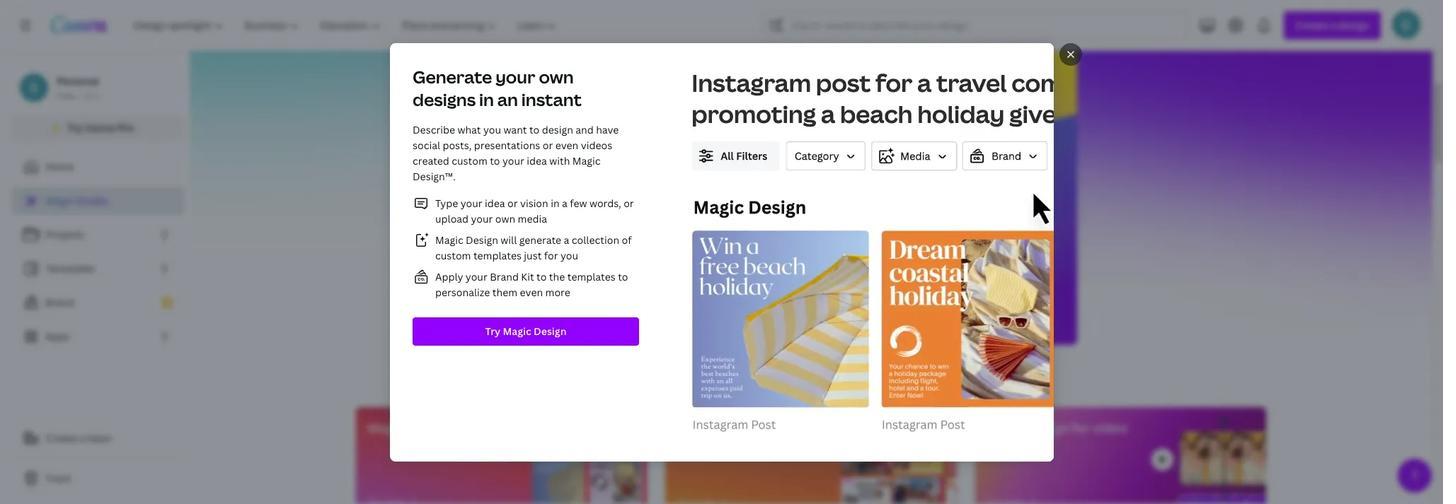 Task type: vqa. For each thing, say whether or not it's contained in the screenshot.
ALL corresponding to All projects
no



Task type: locate. For each thing, give the bounding box(es) containing it.
idea down want
[[527, 154, 547, 167]]

1 horizontal spatial list
[[412, 195, 639, 301]]

create a team
[[45, 432, 112, 445]]

1 horizontal spatial presentations
[[677, 437, 764, 454]]

0 horizontal spatial design
[[542, 123, 573, 136]]

1 vertical spatial a
[[564, 233, 569, 247]]

1 vertical spatial you
[[560, 249, 578, 262]]

an
[[497, 87, 518, 111]]

top level navigation element
[[125, 11, 569, 40]]

brand link
[[11, 289, 184, 317]]

or down instant
[[542, 138, 553, 152]]

try down them
[[485, 325, 500, 338]]

1 horizontal spatial brand
[[490, 270, 519, 284]]

in right vision
[[551, 196, 559, 210]]

1 horizontal spatial even
[[555, 138, 578, 152]]

brand inside apply your brand kit to the templates to personalize them even more
[[490, 270, 519, 284]]

pro
[[117, 121, 134, 135]]

social
[[412, 138, 440, 152]]

0 vertical spatial brand
[[490, 270, 519, 284]]

or right words,
[[623, 196, 634, 210]]

in left an on the top left of the page
[[479, 87, 494, 111]]

idea right from
[[702, 367, 737, 391]]

collection
[[572, 233, 619, 247]]

brand up them
[[490, 270, 519, 284]]

None search field
[[763, 11, 1188, 40]]

2 horizontal spatial or
[[623, 196, 634, 210]]

0 horizontal spatial in
[[479, 87, 494, 111]]

magic design for presentations
[[677, 420, 781, 454]]

in inside generate your own designs in an instant
[[479, 87, 494, 111]]

your right type
[[460, 196, 482, 210]]

1 horizontal spatial in
[[551, 196, 559, 210]]

custom inside describe what you want to design and have social posts, presentations or even videos created custom to your idea with magic design™.
[[452, 154, 487, 167]]

magic studio link
[[11, 187, 184, 215]]

0 horizontal spatial try
[[67, 121, 83, 135]]

2 horizontal spatial idea
[[702, 367, 737, 391]]

few
[[570, 196, 587, 210]]

apply your brand kit to the templates to personalize them even more
[[435, 270, 628, 299]]

magic
[[572, 154, 600, 167], [45, 194, 74, 207], [435, 233, 463, 247], [503, 325, 531, 338], [861, 367, 909, 391], [367, 420, 404, 437], [677, 420, 714, 437], [987, 420, 1024, 437]]

1 vertical spatial templates
[[567, 270, 615, 284]]

design inside magic design for presentations
[[717, 420, 759, 437]]

projects
[[45, 228, 85, 241]]

1 vertical spatial even
[[520, 286, 543, 299]]

design inside describe what you want to design and have social posts, presentations or even videos created custom to your idea with magic design™.
[[542, 123, 573, 136]]

your for idea
[[460, 196, 482, 210]]

0 horizontal spatial with
[[549, 154, 570, 167]]

1 horizontal spatial own
[[539, 65, 574, 88]]

templates inside apply your brand kit to the templates to personalize them even more
[[567, 270, 615, 284]]

1 vertical spatial with
[[821, 367, 857, 391]]

try canva pro
[[67, 121, 134, 135]]

presentations
[[474, 138, 540, 152], [677, 437, 764, 454]]

own right an on the top left of the page
[[539, 65, 574, 88]]

0 vertical spatial custom
[[452, 154, 487, 167]]

0 vertical spatial with
[[549, 154, 570, 167]]

idea left vision
[[485, 196, 505, 210]]

1 horizontal spatial try
[[485, 325, 500, 338]]

in inside type your idea or vision in a few words, or upload your own media
[[551, 196, 559, 210]]

design
[[466, 233, 498, 247], [534, 325, 566, 338], [913, 367, 969, 391], [407, 420, 450, 437], [717, 420, 759, 437], [1027, 420, 1069, 437]]

with
[[549, 154, 570, 167], [821, 367, 857, 391]]

1 horizontal spatial templates
[[567, 270, 615, 284]]

or
[[542, 138, 553, 152], [507, 196, 518, 210], [623, 196, 634, 210]]

1 horizontal spatial for
[[762, 420, 781, 437]]

free
[[57, 90, 75, 102]]

for left video
[[1072, 420, 1090, 437]]

in
[[479, 87, 494, 111], [551, 196, 559, 210]]

personalize
[[435, 286, 490, 299]]

a
[[562, 196, 567, 210], [564, 233, 569, 247], [80, 432, 85, 445]]

try inside button
[[67, 121, 83, 135]]

design inside button
[[1027, 420, 1069, 437]]

and
[[575, 123, 593, 136]]

try
[[67, 121, 83, 135], [485, 325, 500, 338]]

templates
[[473, 249, 521, 262], [567, 270, 615, 284]]

•
[[77, 90, 81, 102]]

design
[[542, 123, 573, 136], [763, 367, 817, 391]]

your
[[495, 65, 535, 88], [502, 154, 524, 167], [460, 196, 482, 210], [471, 212, 493, 225], [465, 270, 487, 284]]

0 vertical spatial in
[[479, 87, 494, 111]]

or left vision
[[507, 196, 518, 210]]

0 vertical spatial idea
[[527, 154, 547, 167]]

custom down "posts,"
[[452, 154, 487, 167]]

templates right the the
[[567, 270, 615, 284]]

you left want
[[483, 123, 501, 136]]

magic design for video button
[[975, 408, 1267, 505]]

your for own
[[495, 65, 535, 88]]

your inside generate your own designs in an instant
[[495, 65, 535, 88]]

design inside magic design will generate a collection of custom templates just for you
[[466, 233, 498, 247]]

from
[[654, 367, 698, 391]]

2 horizontal spatial for
[[1072, 420, 1090, 437]]

personal
[[57, 74, 99, 88]]

1 vertical spatial try
[[485, 325, 500, 338]]

projects link
[[11, 221, 184, 249]]

your up want
[[495, 65, 535, 88]]

idea
[[527, 154, 547, 167], [485, 196, 505, 210], [702, 367, 737, 391]]

1 horizontal spatial with
[[821, 367, 857, 391]]

design for magic design for video
[[1027, 420, 1069, 437]]

for
[[544, 249, 558, 262], [762, 420, 781, 437], [1072, 420, 1090, 437]]

1 vertical spatial custom
[[435, 249, 471, 262]]

even
[[555, 138, 578, 152], [520, 286, 543, 299]]

own up will
[[495, 212, 515, 225]]

with inside describe what you want to design and have social posts, presentations or even videos created custom to your idea with magic design™.
[[549, 154, 570, 167]]

magic inside magic design will generate a collection of custom templates just for you
[[435, 233, 463, 247]]

of
[[622, 233, 632, 247]]

1 vertical spatial presentations
[[677, 437, 764, 454]]

your inside describe what you want to design and have social posts, presentations or even videos created custom to your idea with magic design™.
[[502, 154, 524, 167]]

1 vertical spatial brand
[[45, 296, 74, 309]]

0 vertical spatial presentations
[[474, 138, 540, 152]]

0 vertical spatial even
[[555, 138, 578, 152]]

you
[[483, 123, 501, 136], [560, 249, 578, 262]]

try left canva
[[67, 121, 83, 135]]

templates down will
[[473, 249, 521, 262]]

presentations inside magic design for presentations
[[677, 437, 764, 454]]

your down want
[[502, 154, 524, 167]]

magic studio
[[45, 194, 108, 207]]

even down kit
[[520, 286, 543, 299]]

0 horizontal spatial list
[[11, 187, 184, 351]]

words,
[[589, 196, 621, 210]]

will
[[500, 233, 517, 247]]

0 vertical spatial design
[[542, 123, 573, 136]]

list
[[11, 187, 184, 351], [412, 195, 639, 301]]

custom
[[452, 154, 487, 167], [435, 249, 471, 262]]

design™.
[[412, 170, 455, 183]]

home
[[45, 160, 74, 173]]

custom up apply
[[435, 249, 471, 262]]

a left few
[[562, 196, 567, 210]]

for for magic design for video
[[1072, 420, 1090, 437]]

for inside magic design will generate a collection of custom templates just for you
[[544, 249, 558, 262]]

own
[[539, 65, 574, 88], [495, 212, 515, 225]]

generate your own designs in an instant
[[412, 65, 582, 111]]

1 horizontal spatial or
[[542, 138, 553, 152]]

1 horizontal spatial design
[[763, 367, 817, 391]]

0 horizontal spatial for
[[544, 249, 558, 262]]

just
[[524, 249, 542, 262]]

1 horizontal spatial idea
[[527, 154, 547, 167]]

0 horizontal spatial templates
[[473, 249, 521, 262]]

custom inside magic design will generate a collection of custom templates just for you
[[435, 249, 471, 262]]

0 horizontal spatial idea
[[485, 196, 505, 210]]

2 vertical spatial a
[[80, 432, 85, 445]]

0 horizontal spatial even
[[520, 286, 543, 299]]

brand up apps
[[45, 296, 74, 309]]

brand
[[490, 270, 519, 284], [45, 296, 74, 309]]

own inside type your idea or vision in a few words, or upload your own media
[[495, 212, 515, 225]]

even down and
[[555, 138, 578, 152]]

0 vertical spatial templates
[[473, 249, 521, 262]]

to
[[529, 123, 539, 136], [490, 154, 500, 167], [536, 270, 546, 284], [618, 270, 628, 284], [741, 367, 760, 391]]

0 horizontal spatial you
[[483, 123, 501, 136]]

for inside button
[[1072, 420, 1090, 437]]

generate
[[519, 233, 561, 247]]

a right the generate
[[564, 233, 569, 247]]

0 vertical spatial try
[[67, 121, 83, 135]]

1 horizontal spatial you
[[560, 249, 578, 262]]

posts,
[[442, 138, 471, 152]]

list containing magic studio
[[11, 187, 184, 351]]

what
[[457, 123, 481, 136]]

magic inside describe what you want to design and have social posts, presentations or even videos created custom to your idea with magic design™.
[[572, 154, 600, 167]]

for right just
[[544, 249, 558, 262]]

for down from idea to design with magic design
[[762, 420, 781, 437]]

1 vertical spatial idea
[[485, 196, 505, 210]]

0 vertical spatial you
[[483, 123, 501, 136]]

a inside type your idea or vision in a few words, or upload your own media
[[562, 196, 567, 210]]

apps
[[45, 330, 70, 343]]

your inside apply your brand kit to the templates to personalize them even more
[[465, 270, 487, 284]]

0 horizontal spatial own
[[495, 212, 515, 225]]

1 vertical spatial in
[[551, 196, 559, 210]]

1 vertical spatial own
[[495, 212, 515, 225]]

0 vertical spatial a
[[562, 196, 567, 210]]

try canva pro button
[[11, 115, 184, 142]]

0 horizontal spatial or
[[507, 196, 518, 210]]

for inside magic design for presentations
[[762, 420, 781, 437]]

0 vertical spatial own
[[539, 65, 574, 88]]

templates link
[[11, 255, 184, 283]]

you up the the
[[560, 249, 578, 262]]

your up personalize
[[465, 270, 487, 284]]

a left team
[[80, 432, 85, 445]]

try magic design
[[485, 325, 566, 338]]

try inside 'button'
[[485, 325, 500, 338]]

0 horizontal spatial presentations
[[474, 138, 540, 152]]

upload
[[435, 212, 468, 225]]



Task type: describe. For each thing, give the bounding box(es) containing it.
home link
[[11, 153, 184, 181]]

from idea to design with magic design
[[654, 367, 969, 391]]

a inside create a team button
[[80, 432, 85, 445]]

your right upload
[[471, 212, 493, 225]]

canva
[[85, 121, 115, 135]]

1 vertical spatial design
[[763, 367, 817, 391]]

describe what you want to design and have social posts, presentations or even videos created custom to your idea with magic design™.
[[412, 123, 619, 183]]

describe
[[412, 123, 455, 136]]

even inside apply your brand kit to the templates to personalize them even more
[[520, 286, 543, 299]]

created
[[412, 154, 449, 167]]

design for magic design for presentations
[[717, 420, 759, 437]]

apply
[[435, 270, 463, 284]]

try magic design button
[[412, 318, 639, 346]]

for for magic design for presentations
[[762, 420, 781, 437]]

magic design for video
[[987, 420, 1128, 437]]

team
[[87, 432, 112, 445]]

1
[[94, 90, 99, 102]]

create
[[45, 432, 77, 445]]

idea inside describe what you want to design and have social posts, presentations or even videos created custom to your idea with magic design™.
[[527, 154, 547, 167]]

2 vertical spatial idea
[[702, 367, 737, 391]]

studio
[[76, 194, 108, 207]]

you inside magic design will generate a collection of custom templates just for you
[[560, 249, 578, 262]]

design for magic design will generate a collection of custom templates just for you
[[466, 233, 498, 247]]

magic design
[[367, 420, 450, 437]]

even inside describe what you want to design and have social posts, presentations or even videos created custom to your idea with magic design™.
[[555, 138, 578, 152]]

try for try magic design
[[485, 325, 500, 338]]

more
[[545, 286, 570, 299]]

media
[[518, 212, 547, 225]]

want
[[503, 123, 527, 136]]

or inside describe what you want to design and have social posts, presentations or even videos created custom to your idea with magic design™.
[[542, 138, 553, 152]]

design inside 'button'
[[534, 325, 566, 338]]

idea inside type your idea or vision in a few words, or upload your own media
[[485, 196, 505, 210]]

generate
[[412, 65, 492, 88]]

have
[[596, 123, 619, 136]]

instant
[[521, 87, 582, 111]]

templates inside magic design will generate a collection of custom templates just for you
[[473, 249, 521, 262]]

free •
[[57, 90, 81, 102]]

videos
[[581, 138, 612, 152]]

templates
[[45, 262, 95, 275]]

designs
[[412, 87, 475, 111]]

magic design for presentations button
[[665, 408, 958, 505]]

them
[[492, 286, 517, 299]]

design for magic design
[[407, 420, 450, 437]]

0 horizontal spatial brand
[[45, 296, 74, 309]]

vision
[[520, 196, 548, 210]]

magic inside 'button'
[[503, 325, 531, 338]]

kit
[[521, 270, 534, 284]]

create a team button
[[11, 425, 184, 453]]

type your idea or vision in a few words, or upload your own media
[[435, 196, 634, 225]]

list containing type your idea or vision in a few words, or upload your own media
[[412, 195, 639, 301]]

type
[[435, 196, 458, 210]]

magic design button
[[355, 408, 648, 505]]

magic inside button
[[987, 420, 1024, 437]]

apps link
[[11, 323, 184, 351]]

trash
[[45, 472, 71, 486]]

magic design will generate a collection of custom templates just for you
[[435, 233, 632, 262]]

try for try canva pro
[[67, 121, 83, 135]]

magic inside magic design for presentations
[[677, 420, 714, 437]]

video
[[1093, 420, 1128, 437]]

a inside magic design will generate a collection of custom templates just for you
[[564, 233, 569, 247]]

you inside describe what you want to design and have social posts, presentations or even videos created custom to your idea with magic design™.
[[483, 123, 501, 136]]

your for brand
[[465, 270, 487, 284]]

presentations inside describe what you want to design and have social posts, presentations or even videos created custom to your idea with magic design™.
[[474, 138, 540, 152]]

the
[[549, 270, 565, 284]]

own inside generate your own designs in an instant
[[539, 65, 574, 88]]

trash link
[[11, 465, 184, 493]]



